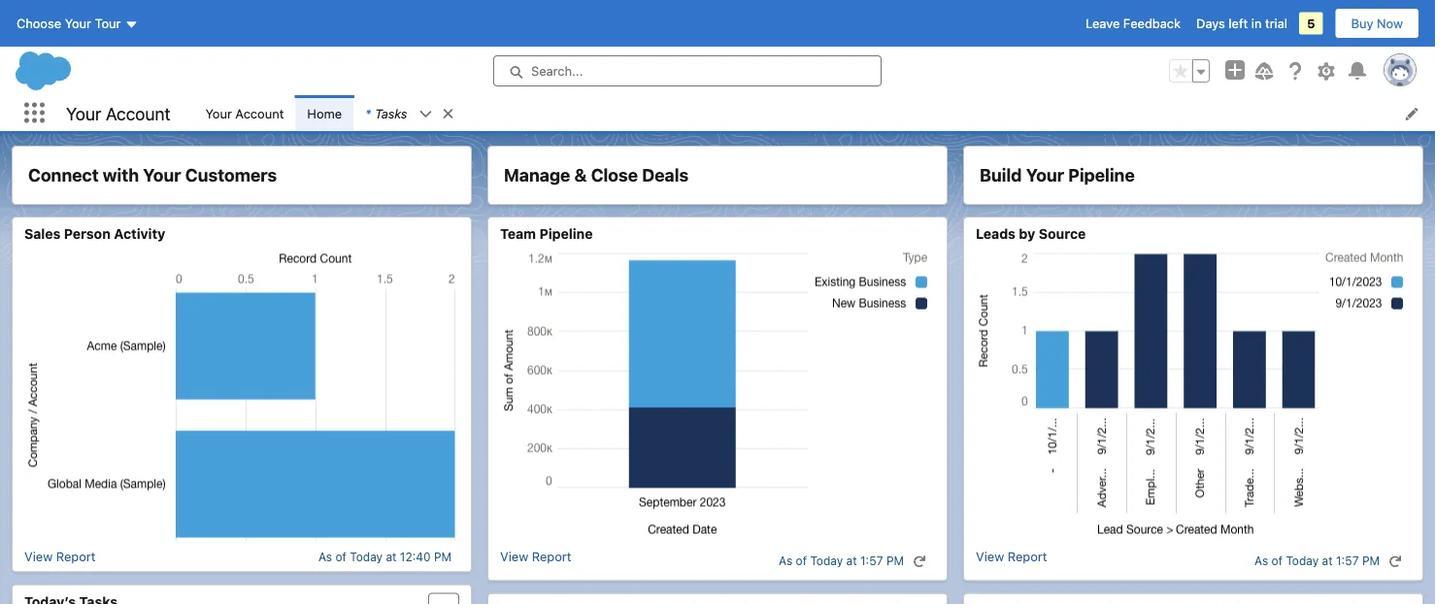 Task type: describe. For each thing, give the bounding box(es) containing it.
1 horizontal spatial pipeline
[[1069, 165, 1135, 186]]

your up the customers at left
[[205, 106, 232, 120]]

tour
[[95, 16, 121, 31]]

leads
[[976, 226, 1016, 242]]

your inside dropdown button
[[65, 16, 91, 31]]

0 horizontal spatial at
[[386, 550, 397, 563]]

person
[[64, 226, 111, 242]]

search... button
[[494, 55, 882, 86]]

days
[[1197, 16, 1226, 31]]

days left in trial
[[1197, 16, 1288, 31]]

connect with your customers
[[28, 165, 277, 186]]

as of today at 1:​57 pm for build your pipeline
[[1255, 554, 1380, 568]]

your account inside your account link
[[205, 106, 284, 120]]

as of today at 12:​40 pm
[[319, 550, 452, 563]]

close
[[591, 165, 638, 186]]

pm for manage
[[887, 554, 904, 568]]

12:​40
[[400, 550, 431, 563]]

0 horizontal spatial of
[[336, 550, 347, 563]]

0 horizontal spatial pm
[[434, 550, 452, 563]]

team
[[500, 226, 536, 242]]

manage
[[504, 165, 571, 186]]

home link
[[296, 95, 354, 131]]

in
[[1252, 16, 1262, 31]]

today for manage & close deals
[[811, 554, 843, 568]]

by
[[1019, 226, 1036, 242]]

of for manage & close deals
[[796, 554, 807, 568]]

0 horizontal spatial pipeline
[[540, 226, 593, 242]]

your up connect
[[66, 103, 101, 124]]

report for customers
[[56, 549, 96, 564]]

view for customers
[[24, 549, 53, 564]]

3 report from the left
[[1008, 549, 1048, 564]]

leave feedback
[[1086, 16, 1181, 31]]

activity
[[114, 226, 165, 242]]

text default image for build your pipeline
[[1389, 555, 1403, 568]]

as for build
[[1255, 554, 1269, 568]]

at for build
[[1323, 554, 1333, 568]]

3 view report link from the left
[[976, 549, 1048, 573]]

as for manage
[[779, 554, 793, 568]]

trial
[[1266, 16, 1288, 31]]

feedback
[[1124, 16, 1181, 31]]

1:​57 for build your pipeline
[[1337, 554, 1360, 568]]

sales
[[24, 226, 61, 242]]

of for build your pipeline
[[1272, 554, 1283, 568]]

0 horizontal spatial as
[[319, 550, 332, 563]]

left
[[1229, 16, 1249, 31]]

tasks
[[375, 106, 407, 120]]

3 view report from the left
[[976, 549, 1048, 564]]

5
[[1308, 16, 1316, 31]]

as of today at 1:​57 pm for manage & close deals
[[779, 554, 904, 568]]

0 horizontal spatial text default image
[[441, 107, 455, 121]]

source
[[1039, 226, 1086, 242]]

* tasks
[[365, 106, 407, 120]]

at for manage
[[847, 554, 857, 568]]

buy now button
[[1335, 8, 1420, 39]]

now
[[1378, 16, 1404, 31]]



Task type: vqa. For each thing, say whether or not it's contained in the screenshot.
'Buy'
yes



Task type: locate. For each thing, give the bounding box(es) containing it.
view report for customers
[[24, 549, 96, 564]]

customers
[[185, 165, 277, 186]]

list containing your account
[[194, 95, 1436, 131]]

2 view from the left
[[500, 549, 529, 564]]

as
[[319, 550, 332, 563], [779, 554, 793, 568], [1255, 554, 1269, 568]]

2 horizontal spatial view report
[[976, 549, 1048, 564]]

2 as of today at 1:​57 pm from the left
[[1255, 554, 1380, 568]]

deals
[[642, 165, 689, 186]]

1:​57
[[861, 554, 884, 568], [1337, 554, 1360, 568]]

view report link for deals
[[500, 549, 572, 573]]

pm
[[434, 550, 452, 563], [887, 554, 904, 568], [1363, 554, 1380, 568]]

1 horizontal spatial account
[[235, 106, 284, 120]]

1 horizontal spatial at
[[847, 554, 857, 568]]

1 horizontal spatial view report
[[500, 549, 572, 564]]

account up connect with your customers
[[106, 103, 170, 124]]

text default image
[[441, 107, 455, 121], [913, 555, 927, 568], [1389, 555, 1403, 568]]

list item
[[354, 95, 464, 131]]

leads by source
[[976, 226, 1086, 242]]

0 horizontal spatial view report
[[24, 549, 96, 564]]

0 vertical spatial pipeline
[[1069, 165, 1135, 186]]

pipeline up source
[[1069, 165, 1135, 186]]

2 horizontal spatial at
[[1323, 554, 1333, 568]]

0 horizontal spatial 1:​57
[[861, 554, 884, 568]]

0 horizontal spatial view
[[24, 549, 53, 564]]

report
[[56, 549, 96, 564], [532, 549, 572, 564], [1008, 549, 1048, 564]]

buy
[[1352, 16, 1374, 31]]

0 horizontal spatial report
[[56, 549, 96, 564]]

1 horizontal spatial as
[[779, 554, 793, 568]]

today
[[350, 550, 383, 563], [811, 554, 843, 568], [1287, 554, 1319, 568]]

1 as of today at 1:​57 pm from the left
[[779, 554, 904, 568]]

1 view report link from the left
[[24, 549, 96, 564]]

text default image for manage & close deals
[[913, 555, 927, 568]]

your right build
[[1027, 165, 1065, 186]]

1 horizontal spatial today
[[811, 554, 843, 568]]

1 view from the left
[[24, 549, 53, 564]]

view report link for customers
[[24, 549, 96, 564]]

*
[[365, 106, 371, 120]]

account left home link at top left
[[235, 106, 284, 120]]

1 horizontal spatial 1:​57
[[1337, 554, 1360, 568]]

show more my leads records element
[[1382, 602, 1412, 604]]

2 report from the left
[[532, 549, 572, 564]]

1 view report from the left
[[24, 549, 96, 564]]

leave feedback link
[[1086, 16, 1181, 31]]

2 horizontal spatial view
[[976, 549, 1005, 564]]

your account
[[66, 103, 170, 124], [205, 106, 284, 120]]

3 view from the left
[[976, 549, 1005, 564]]

view
[[24, 549, 53, 564], [500, 549, 529, 564], [976, 549, 1005, 564]]

at
[[386, 550, 397, 563], [847, 554, 857, 568], [1323, 554, 1333, 568]]

1 vertical spatial pipeline
[[540, 226, 593, 242]]

your
[[65, 16, 91, 31], [66, 103, 101, 124], [205, 106, 232, 120], [143, 165, 181, 186], [1027, 165, 1065, 186]]

account
[[106, 103, 170, 124], [235, 106, 284, 120]]

your account up with
[[66, 103, 170, 124]]

your account up the customers at left
[[205, 106, 284, 120]]

0 horizontal spatial view report link
[[24, 549, 96, 564]]

with
[[103, 165, 139, 186]]

1 horizontal spatial report
[[532, 549, 572, 564]]

1 horizontal spatial pm
[[887, 554, 904, 568]]

2 1:​57 from the left
[[1337, 554, 1360, 568]]

view for deals
[[500, 549, 529, 564]]

report for deals
[[532, 549, 572, 564]]

0 horizontal spatial account
[[106, 103, 170, 124]]

sales person activity
[[24, 226, 165, 242]]

1 horizontal spatial text default image
[[913, 555, 927, 568]]

search...
[[531, 64, 583, 78]]

view report for deals
[[500, 549, 572, 564]]

connect
[[28, 165, 99, 186]]

pipeline right team
[[540, 226, 593, 242]]

text default image
[[419, 107, 433, 121]]

choose your tour button
[[16, 8, 139, 39]]

1 horizontal spatial your account
[[205, 106, 284, 120]]

2 horizontal spatial as
[[1255, 554, 1269, 568]]

of
[[336, 550, 347, 563], [796, 554, 807, 568], [1272, 554, 1283, 568]]

1 horizontal spatial of
[[796, 554, 807, 568]]

0 horizontal spatial today
[[350, 550, 383, 563]]

build your pipeline
[[980, 165, 1135, 186]]

2 horizontal spatial of
[[1272, 554, 1283, 568]]

list
[[194, 95, 1436, 131]]

1 horizontal spatial as of today at 1:​57 pm
[[1255, 554, 1380, 568]]

choose
[[17, 16, 61, 31]]

buy now
[[1352, 16, 1404, 31]]

home
[[307, 106, 342, 120]]

leave
[[1086, 16, 1120, 31]]

1 horizontal spatial view report link
[[500, 549, 572, 573]]

your left tour
[[65, 16, 91, 31]]

2 horizontal spatial today
[[1287, 554, 1319, 568]]

2 horizontal spatial view report link
[[976, 549, 1048, 573]]

&
[[575, 165, 587, 186]]

2 horizontal spatial text default image
[[1389, 555, 1403, 568]]

1 report from the left
[[56, 549, 96, 564]]

2 horizontal spatial report
[[1008, 549, 1048, 564]]

pm for build
[[1363, 554, 1380, 568]]

2 view report from the left
[[500, 549, 572, 564]]

2 horizontal spatial pm
[[1363, 554, 1380, 568]]

pipeline
[[1069, 165, 1135, 186], [540, 226, 593, 242]]

2 view report link from the left
[[500, 549, 572, 573]]

today for build your pipeline
[[1287, 554, 1319, 568]]

build
[[980, 165, 1023, 186]]

view report link
[[24, 549, 96, 564], [500, 549, 572, 573], [976, 549, 1048, 573]]

0 horizontal spatial as of today at 1:​57 pm
[[779, 554, 904, 568]]

as of today at 1:​57 pm
[[779, 554, 904, 568], [1255, 554, 1380, 568]]

view report
[[24, 549, 96, 564], [500, 549, 572, 564], [976, 549, 1048, 564]]

your account link
[[194, 95, 296, 131]]

manage & close deals
[[504, 165, 689, 186]]

0 horizontal spatial your account
[[66, 103, 170, 124]]

your right with
[[143, 165, 181, 186]]

group
[[1170, 59, 1210, 83]]

1:​57 for manage & close deals
[[861, 554, 884, 568]]

choose your tour
[[17, 16, 121, 31]]

1 horizontal spatial view
[[500, 549, 529, 564]]

list item containing *
[[354, 95, 464, 131]]

1 1:​57 from the left
[[861, 554, 884, 568]]

team pipeline
[[500, 226, 593, 242]]



